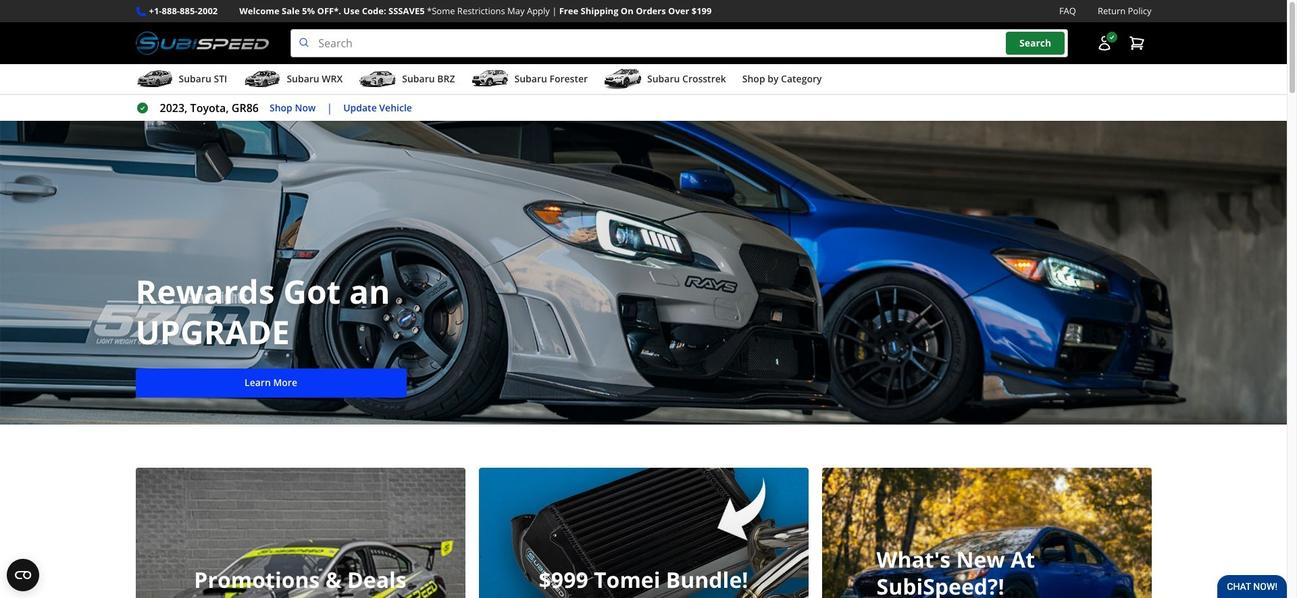 Task type: vqa. For each thing, say whether or not it's contained in the screenshot.
the bottommost covered
no



Task type: locate. For each thing, give the bounding box(es) containing it.
open widget image
[[7, 560, 39, 592]]

subispeed logo image
[[136, 29, 269, 58]]

a subaru wrx thumbnail image image
[[244, 69, 281, 89]]

a subaru forester thumbnail image image
[[471, 69, 509, 89]]

a subaru sti thumbnail image image
[[136, 69, 173, 89]]



Task type: describe. For each thing, give the bounding box(es) containing it.
coilovers image
[[479, 469, 809, 599]]

earn rewards image
[[822, 469, 1152, 599]]

a subaru crosstrek thumbnail image image
[[604, 69, 642, 89]]

deals image
[[136, 469, 465, 599]]

search input field
[[291, 29, 1068, 58]]

rewards program image
[[0, 121, 1288, 425]]

a subaru brz thumbnail image image
[[359, 69, 397, 89]]

button image
[[1097, 35, 1113, 51]]



